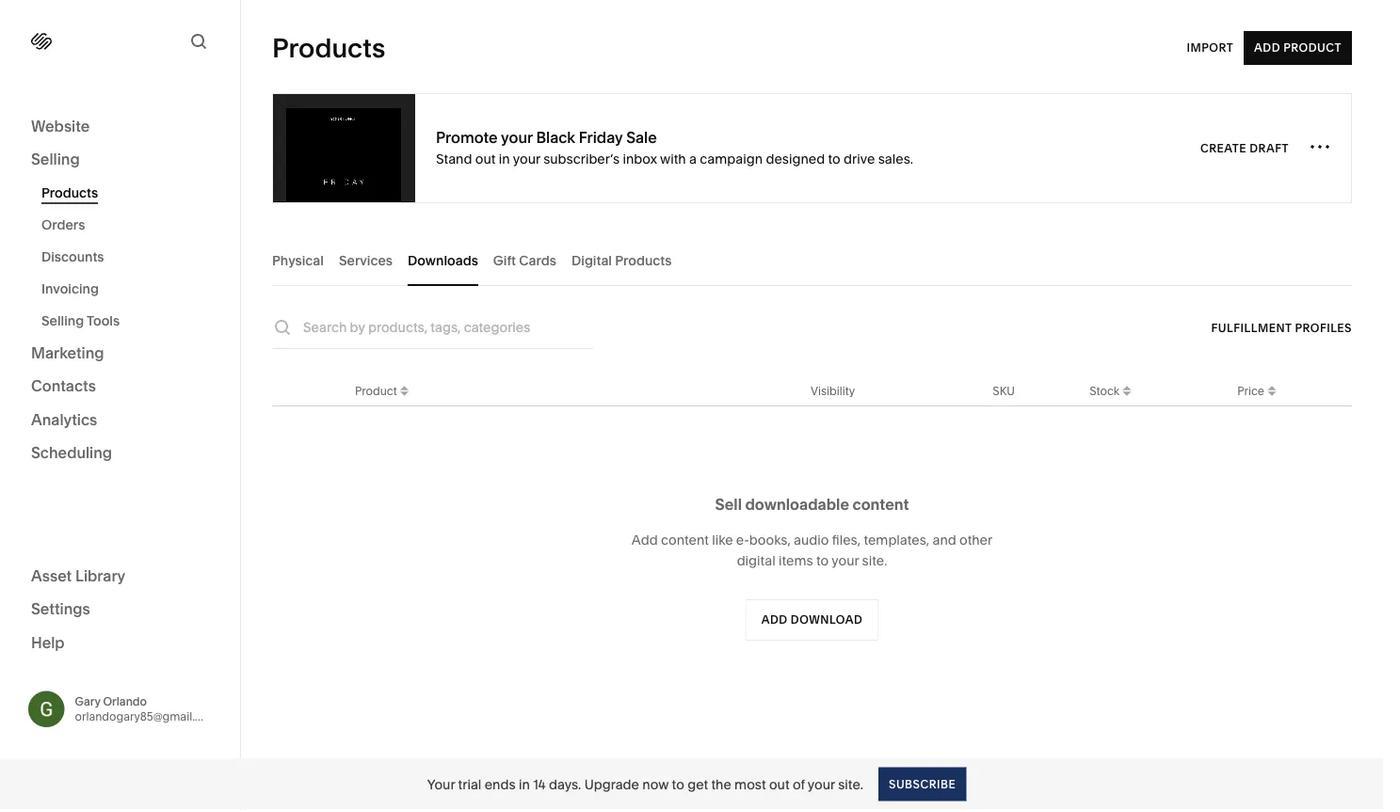 Task type: vqa. For each thing, say whether or not it's contained in the screenshot.
the leftmost Add
yes



Task type: locate. For each thing, give the bounding box(es) containing it.
2 vertical spatial add
[[762, 614, 788, 627]]

asset library link
[[31, 566, 209, 588]]

gary
[[75, 695, 100, 709]]

of
[[793, 777, 805, 793]]

products
[[272, 32, 386, 64], [41, 185, 98, 201], [615, 252, 672, 268]]

tab list
[[272, 234, 1352, 286]]

0 horizontal spatial product
[[355, 384, 397, 398]]

selling for selling
[[31, 150, 80, 169]]

discounts
[[41, 249, 104, 265]]

0 vertical spatial site.
[[862, 553, 887, 569]]

your left black
[[501, 129, 533, 147]]

add content like e-books, audio files, templates, and other digital items to your site.
[[632, 533, 993, 569]]

1 horizontal spatial add
[[762, 614, 788, 627]]

1 vertical spatial content
[[661, 533, 709, 549]]

0 vertical spatial out
[[475, 151, 496, 167]]

e-
[[736, 533, 749, 549]]

selling up marketing
[[41, 313, 84, 329]]

0 horizontal spatial out
[[475, 151, 496, 167]]

gary orlando orlandogary85@gmail.com
[[75, 695, 219, 724]]

subscribe
[[889, 778, 956, 791]]

your trial ends in 14 days. upgrade now to get the most out of your site.
[[427, 777, 864, 793]]

1 horizontal spatial out
[[769, 777, 790, 793]]

add
[[1254, 41, 1281, 55], [632, 533, 658, 549], [762, 614, 788, 627]]

content
[[853, 495, 909, 514], [661, 533, 709, 549]]

add inside add product button
[[1254, 41, 1281, 55]]

download
[[791, 614, 863, 627]]

1 horizontal spatial content
[[853, 495, 909, 514]]

content left like
[[661, 533, 709, 549]]

in
[[499, 151, 510, 167], [519, 777, 530, 793]]

get
[[688, 777, 708, 793]]

and
[[933, 533, 957, 549]]

asset library
[[31, 567, 125, 585]]

like
[[712, 533, 733, 549]]

create
[[1201, 141, 1247, 155]]

marketing
[[31, 344, 104, 362]]

black
[[536, 129, 575, 147]]

in right stand
[[499, 151, 510, 167]]

content up templates,
[[853, 495, 909, 514]]

0 horizontal spatial content
[[661, 533, 709, 549]]

books,
[[749, 533, 791, 549]]

site. down templates,
[[862, 553, 887, 569]]

add inside add download button
[[762, 614, 788, 627]]

product
[[1284, 41, 1342, 55], [355, 384, 397, 398]]

selling down website
[[31, 150, 80, 169]]

subscriber's
[[543, 151, 620, 167]]

in left 14
[[519, 777, 530, 793]]

to left the get
[[672, 777, 684, 793]]

1 vertical spatial add
[[632, 533, 658, 549]]

stand
[[436, 151, 472, 167]]

0 vertical spatial to
[[828, 151, 841, 167]]

to
[[828, 151, 841, 167], [816, 553, 829, 569], [672, 777, 684, 793]]

0 vertical spatial in
[[499, 151, 510, 167]]

cards
[[519, 252, 557, 268]]

ends
[[485, 777, 516, 793]]

1 vertical spatial products
[[41, 185, 98, 201]]

add inside add content like e-books, audio files, templates, and other digital items to your site.
[[632, 533, 658, 549]]

discounts link
[[41, 241, 219, 273]]

0 vertical spatial products
[[272, 32, 386, 64]]

friday
[[579, 129, 623, 147]]

in inside promote your black friday sale stand out in your subscriber's inbox with a campaign designed to drive sales.
[[499, 151, 510, 167]]

add left download
[[762, 614, 788, 627]]

to down audio
[[816, 553, 829, 569]]

fulfillment profiles
[[1212, 321, 1352, 335]]

library
[[75, 567, 125, 585]]

1 horizontal spatial in
[[519, 777, 530, 793]]

selling for selling tools
[[41, 313, 84, 329]]

gift cards
[[493, 252, 557, 268]]

to inside promote your black friday sale stand out in your subscriber's inbox with a campaign designed to drive sales.
[[828, 151, 841, 167]]

add for add content like e-books, audio files, templates, and other digital items to your site.
[[632, 533, 658, 549]]

your inside add content like e-books, audio files, templates, and other digital items to your site.
[[832, 553, 859, 569]]

orders link
[[41, 209, 219, 241]]

1 horizontal spatial products
[[272, 32, 386, 64]]

sale
[[626, 129, 657, 147]]

to left drive
[[828, 151, 841, 167]]

invoicing link
[[41, 273, 219, 305]]

out down promote
[[475, 151, 496, 167]]

site. right of
[[838, 777, 864, 793]]

2 horizontal spatial add
[[1254, 41, 1281, 55]]

0 vertical spatial selling
[[31, 150, 80, 169]]

1 vertical spatial selling
[[41, 313, 84, 329]]

days.
[[549, 777, 581, 793]]

add download
[[762, 614, 863, 627]]

inbox
[[623, 151, 657, 167]]

add left like
[[632, 533, 658, 549]]

your
[[501, 129, 533, 147], [513, 151, 540, 167], [832, 553, 859, 569], [808, 777, 835, 793]]

2 vertical spatial products
[[615, 252, 672, 268]]

out left of
[[769, 777, 790, 793]]

sales.
[[878, 151, 913, 167]]

1 vertical spatial product
[[355, 384, 397, 398]]

0 horizontal spatial add
[[632, 533, 658, 549]]

gift cards button
[[493, 234, 557, 286]]

2 horizontal spatial products
[[615, 252, 672, 268]]

dropdown icon image
[[397, 381, 412, 396], [1120, 381, 1135, 396], [1265, 381, 1280, 396], [397, 387, 412, 402], [1120, 387, 1135, 402], [1265, 387, 1280, 402]]

create draft button
[[1201, 131, 1289, 165]]

services button
[[339, 234, 393, 286]]

digital products button
[[572, 234, 672, 286]]

14
[[533, 777, 546, 793]]

the
[[711, 777, 731, 793]]

fulfillment
[[1212, 321, 1292, 335]]

your down the 'files,'
[[832, 553, 859, 569]]

drive
[[844, 151, 875, 167]]

a
[[689, 151, 697, 167]]

tools
[[87, 313, 120, 329]]

1 horizontal spatial product
[[1284, 41, 1342, 55]]

0 vertical spatial add
[[1254, 41, 1281, 55]]

0 vertical spatial product
[[1284, 41, 1342, 55]]

1 vertical spatial to
[[816, 553, 829, 569]]

selling
[[31, 150, 80, 169], [41, 313, 84, 329]]

add right import
[[1254, 41, 1281, 55]]

digital products
[[572, 252, 672, 268]]

0 horizontal spatial in
[[499, 151, 510, 167]]

downloads
[[408, 252, 478, 268]]



Task type: describe. For each thing, give the bounding box(es) containing it.
physical button
[[272, 234, 324, 286]]

orlando
[[103, 695, 147, 709]]

import
[[1187, 41, 1234, 55]]

to inside add content like e-books, audio files, templates, and other digital items to your site.
[[816, 553, 829, 569]]

marketing link
[[31, 343, 209, 365]]

2 vertical spatial to
[[672, 777, 684, 793]]

contacts
[[31, 377, 96, 396]]

add product
[[1254, 41, 1342, 55]]

now
[[643, 777, 669, 793]]

fulfillment profiles button
[[1212, 311, 1352, 345]]

add product button
[[1244, 31, 1352, 65]]

orlandogary85@gmail.com
[[75, 710, 219, 724]]

stock
[[1090, 384, 1120, 398]]

add download button
[[746, 600, 879, 641]]

draft
[[1250, 141, 1289, 155]]

visibility
[[811, 384, 855, 398]]

gift
[[493, 252, 516, 268]]

import button
[[1187, 31, 1234, 65]]

scheduling
[[31, 444, 112, 462]]

add for add download
[[762, 614, 788, 627]]

site. inside add content like e-books, audio files, templates, and other digital items to your site.
[[862, 553, 887, 569]]

subscribe button
[[879, 768, 966, 802]]

products link
[[41, 177, 219, 209]]

campaign
[[700, 151, 763, 167]]

sell downloadable content
[[715, 495, 909, 514]]

tab list containing physical
[[272, 234, 1352, 286]]

product inside button
[[1284, 41, 1342, 55]]

selling tools
[[41, 313, 120, 329]]

downloads button
[[408, 234, 478, 286]]

analytics
[[31, 411, 97, 429]]

with
[[660, 151, 686, 167]]

price
[[1238, 384, 1265, 398]]

other
[[960, 533, 993, 549]]

sell
[[715, 495, 742, 514]]

scheduling link
[[31, 443, 209, 465]]

0 vertical spatial content
[[853, 495, 909, 514]]

profiles
[[1295, 321, 1352, 335]]

settings link
[[31, 599, 209, 622]]

analytics link
[[31, 410, 209, 432]]

invoicing
[[41, 281, 99, 297]]

products inside button
[[615, 252, 672, 268]]

most
[[735, 777, 766, 793]]

your down black
[[513, 151, 540, 167]]

help
[[31, 634, 65, 652]]

items
[[779, 553, 813, 569]]

sku
[[993, 384, 1015, 398]]

contacts link
[[31, 376, 209, 398]]

website link
[[31, 116, 209, 138]]

add for add product
[[1254, 41, 1281, 55]]

0 horizontal spatial products
[[41, 185, 98, 201]]

files,
[[832, 533, 861, 549]]

audio
[[794, 533, 829, 549]]

selling link
[[31, 149, 209, 171]]

promote your black friday sale stand out in your subscriber's inbox with a campaign designed to drive sales.
[[436, 129, 913, 167]]

content inside add content like e-books, audio files, templates, and other digital items to your site.
[[661, 533, 709, 549]]

out inside promote your black friday sale stand out in your subscriber's inbox with a campaign designed to drive sales.
[[475, 151, 496, 167]]

help link
[[31, 633, 65, 654]]

downloadable
[[745, 495, 849, 514]]

settings
[[31, 600, 90, 619]]

your right of
[[808, 777, 835, 793]]

templates,
[[864, 533, 930, 549]]

designed
[[766, 151, 825, 167]]

trial
[[458, 777, 482, 793]]

Search by products, tags, categories field
[[303, 317, 593, 338]]

digital
[[572, 252, 612, 268]]

orders
[[41, 217, 85, 233]]

website
[[31, 117, 90, 135]]

selling tools link
[[41, 305, 219, 337]]

services
[[339, 252, 393, 268]]

promote
[[436, 129, 498, 147]]

1 vertical spatial in
[[519, 777, 530, 793]]

1 vertical spatial site.
[[838, 777, 864, 793]]

upgrade
[[584, 777, 639, 793]]

1 vertical spatial out
[[769, 777, 790, 793]]

your
[[427, 777, 455, 793]]

asset
[[31, 567, 72, 585]]

create draft
[[1201, 141, 1289, 155]]

digital
[[737, 553, 776, 569]]



